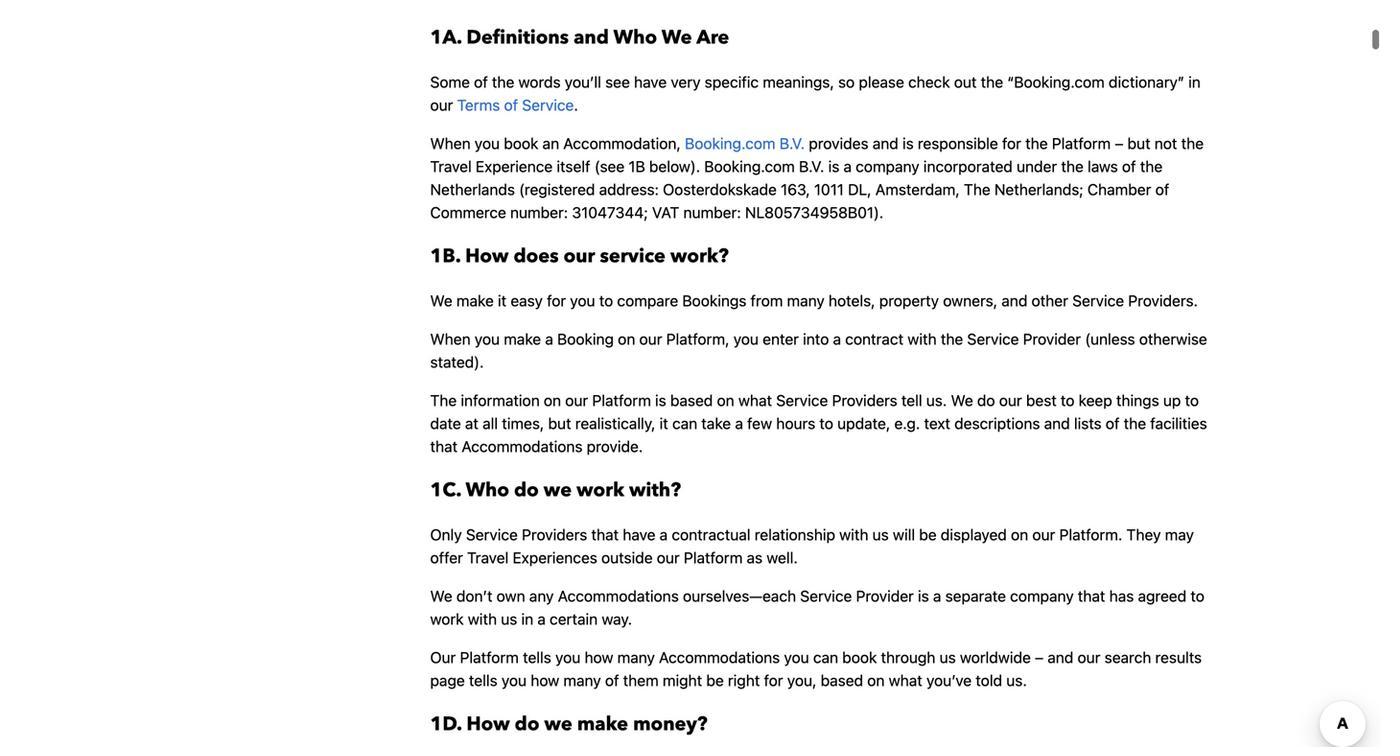 Task type: describe. For each thing, give the bounding box(es) containing it.
31047344;
[[572, 203, 648, 221]]

commerce
[[430, 203, 507, 221]]

with inside we don't own any accommodations ourselves—each service provider is a separate company that has agreed to work with us in a certain way.
[[468, 610, 497, 628]]

into
[[803, 330, 829, 348]]

with inside when you make a booking on our platform, you enter into a contract with the service provider (unless otherwise stated).
[[908, 330, 937, 348]]

hours
[[777, 414, 816, 433]]

0 vertical spatial tells
[[523, 649, 552, 667]]

easy
[[511, 292, 543, 310]]

to inside we don't own any accommodations ourselves—each service provider is a separate company that has agreed to work with us in a certain way.
[[1191, 587, 1205, 605]]

the up under
[[1026, 134, 1048, 152]]

our right 'outside'
[[657, 549, 680, 567]]

provides
[[809, 134, 869, 152]]

of right chamber
[[1156, 180, 1170, 198]]

dl,
[[848, 180, 872, 198]]

are
[[697, 24, 730, 51]]

way.
[[602, 610, 632, 628]]

see
[[606, 73, 630, 91]]

dictionary"
[[1109, 73, 1185, 91]]

of up chamber
[[1123, 157, 1137, 175]]

best
[[1027, 391, 1057, 410]]

0 vertical spatial how
[[585, 649, 614, 667]]

accommodations inside we don't own any accommodations ourselves—each service provider is a separate company that has agreed to work with us in a certain way.
[[558, 587, 679, 605]]

up
[[1164, 391, 1182, 410]]

terms
[[457, 96, 500, 114]]

own
[[497, 587, 526, 605]]

do for 1c. who do we work with?
[[514, 477, 539, 504]]

booking.com b.v. link
[[685, 134, 805, 152]]

provider inside we don't own any accommodations ourselves—each service provider is a separate company that has agreed to work with us in a certain way.
[[857, 587, 914, 605]]

under
[[1017, 157, 1058, 175]]

on inside when you make a booking on our platform, you enter into a contract with the service provider (unless otherwise stated).
[[618, 330, 636, 348]]

a left separate
[[934, 587, 942, 605]]

may
[[1166, 526, 1195, 544]]

work inside we don't own any accommodations ourselves—each service provider is a separate company that has agreed to work with us in a certain way.
[[430, 610, 464, 628]]

0 horizontal spatial it
[[498, 292, 507, 310]]

on inside only service providers that have a contractual relationship with us will be displayed on our platform. they may offer travel experiences outside our platform as well.
[[1012, 526, 1029, 544]]

is inside we don't own any accommodations ourselves—each service provider is a separate company that has agreed to work with us in a certain way.
[[918, 587, 930, 605]]

money?
[[633, 711, 708, 738]]

keep
[[1079, 391, 1113, 410]]

do inside the information on our platform is based on what service providers tell us. we do our best to keep things up to date at all times, but realistically, it can take a few hours to update, e.g. text descriptions and lists of the facilities that accommodations provide.
[[978, 391, 996, 410]]

1b
[[629, 157, 646, 175]]

compare
[[617, 292, 679, 310]]

them
[[623, 672, 659, 690]]

we for work
[[544, 477, 572, 504]]

you'll
[[565, 73, 602, 91]]

out
[[955, 73, 977, 91]]

1d. how do we make money?
[[430, 711, 708, 738]]

that inside we don't own any accommodations ourselves—each service provider is a separate company that has agreed to work with us in a certain way.
[[1078, 587, 1106, 605]]

0 vertical spatial book
[[504, 134, 539, 152]]

travel inside provides and is responsible for the platform – but not the travel experience itself (see 1b below). booking.com b.v. is a company incorporated under the laws of the netherlands (registered address: oosterdokskade 163, 1011 dl, amsterdam, the netherlands; chamber of commerce number: 31047344; vat number: nl805734958b01).
[[430, 157, 472, 175]]

results
[[1156, 649, 1203, 667]]

2 vertical spatial make
[[578, 711, 629, 738]]

1c.
[[430, 477, 461, 504]]

we inside we don't own any accommodations ourselves—each service provider is a separate company that has agreed to work with us in a certain way.
[[430, 587, 453, 605]]

booking
[[558, 330, 614, 348]]

the inside the information on our platform is based on what service providers tell us. we do our best to keep things up to date at all times, but realistically, it can take a few hours to update, e.g. text descriptions and lists of the facilities that accommodations provide.
[[430, 391, 457, 410]]

for for responsible
[[1003, 134, 1022, 152]]

based inside our platform tells you how many accommodations you can book through us worldwide – and our search results page tells you how many of them might be right for you, based on what you've told us.
[[821, 672, 864, 690]]

can inside the information on our platform is based on what service providers tell us. we do our best to keep things up to date at all times, but realistically, it can take a few hours to update, e.g. text descriptions and lists of the facilities that accommodations provide.
[[673, 414, 698, 433]]

providers inside the information on our platform is based on what service providers tell us. we do our best to keep things up to date at all times, but realistically, it can take a few hours to update, e.g. text descriptions and lists of the facilities that accommodations provide.
[[832, 391, 898, 410]]

b.v. inside provides and is responsible for the platform – but not the travel experience itself (see 1b below). booking.com b.v. is a company incorporated under the laws of the netherlands (registered address: oosterdokskade 163, 1011 dl, amsterdam, the netherlands; chamber of commerce number: 31047344; vat number: nl805734958b01).
[[799, 157, 825, 175]]

oosterdokskade
[[663, 180, 777, 198]]

when you make a booking on our platform, you enter into a contract with the service provider (unless otherwise stated).
[[430, 330, 1208, 371]]

stated).
[[430, 353, 484, 371]]

you left enter
[[734, 330, 759, 348]]

the inside provides and is responsible for the platform – but not the travel experience itself (see 1b below). booking.com b.v. is a company incorporated under the laws of the netherlands (registered address: oosterdokskade 163, 1011 dl, amsterdam, the netherlands; chamber of commerce number: 31047344; vat number: nl805734958b01).
[[964, 180, 991, 198]]

have inside the some of the words you'll see have very specific meanings, so please check out the "booking.com dictionary" in our
[[634, 73, 667, 91]]

below).
[[650, 157, 701, 175]]

a left booking
[[545, 330, 554, 348]]

relationship
[[755, 526, 836, 544]]

the left laws
[[1062, 157, 1084, 175]]

1c. who do we work with?
[[430, 477, 681, 504]]

words
[[519, 73, 561, 91]]

of right terms
[[504, 96, 518, 114]]

we for make
[[545, 711, 573, 738]]

of inside our platform tells you how many accommodations you can book through us worldwide – and our search results page tells you how many of them might be right for you, based on what you've told us.
[[605, 672, 619, 690]]

things
[[1117, 391, 1160, 410]]

right
[[728, 672, 760, 690]]

us. inside our platform tells you how many accommodations you can book through us worldwide – and our search results page tells you how many of them might be right for you, based on what you've told us.
[[1007, 672, 1028, 690]]

specific
[[705, 73, 759, 91]]

don't
[[457, 587, 493, 605]]

please
[[859, 73, 905, 91]]

with inside only service providers that have a contractual relationship with us will be displayed on our platform. they may offer travel experiences outside our platform as well.
[[840, 526, 869, 544]]

1 vertical spatial many
[[618, 649, 655, 667]]

our platform tells you how many accommodations you can book through us worldwide – and our search results page tells you how many of them might be right for you, based on what you've told us.
[[430, 649, 1203, 690]]

might
[[663, 672, 703, 690]]

search
[[1105, 649, 1152, 667]]

it inside the information on our platform is based on what service providers tell us. we do our best to keep things up to date at all times, but realistically, it can take a few hours to update, e.g. text descriptions and lists of the facilities that accommodations provide.
[[660, 414, 669, 433]]

information
[[461, 391, 540, 410]]

you up booking
[[570, 292, 596, 310]]

descriptions
[[955, 414, 1041, 433]]

realistically,
[[576, 414, 656, 433]]

based inside the information on our platform is based on what service providers tell us. we do our best to keep things up to date at all times, but realistically, it can take a few hours to update, e.g. text descriptions and lists of the facilities that accommodations provide.
[[671, 391, 713, 410]]

(see
[[595, 157, 625, 175]]

"booking.com
[[1008, 73, 1105, 91]]

as
[[747, 549, 763, 567]]

our inside the some of the words you'll see have very specific meanings, so please check out the "booking.com dictionary" in our
[[430, 96, 453, 114]]

a inside only service providers that have a contractual relationship with us will be displayed on our platform. they may offer travel experiences outside our platform as well.
[[660, 526, 668, 544]]

you down certain
[[556, 649, 581, 667]]

you up you,
[[784, 649, 810, 667]]

when for when you make a booking on our platform, you enter into a contract with the service provider (unless otherwise stated).
[[430, 330, 471, 348]]

we inside the information on our platform is based on what service providers tell us. we do our best to keep things up to date at all times, but realistically, it can take a few hours to update, e.g. text descriptions and lists of the facilities that accommodations provide.
[[952, 391, 974, 410]]

service inside we don't own any accommodations ourselves—each service provider is a separate company that has agreed to work with us in a certain way.
[[801, 587, 852, 605]]

update,
[[838, 414, 891, 433]]

separate
[[946, 587, 1007, 605]]

and inside our platform tells you how many accommodations you can book through us worldwide – and our search results page tells you how many of them might be right for you, based on what you've told us.
[[1048, 649, 1074, 667]]

vat
[[652, 203, 680, 221]]

contract
[[846, 330, 904, 348]]

company inside provides and is responsible for the platform – but not the travel experience itself (see 1b below). booking.com b.v. is a company incorporated under the laws of the netherlands (registered address: oosterdokskade 163, 1011 dl, amsterdam, the netherlands; chamber of commerce number: 31047344; vat number: nl805734958b01).
[[856, 157, 920, 175]]

the up terms of service link
[[492, 73, 515, 91]]

0 vertical spatial booking.com
[[685, 134, 776, 152]]

service inside only service providers that have a contractual relationship with us will be displayed on our platform. they may offer travel experiences outside our platform as well.
[[466, 526, 518, 544]]

so
[[839, 73, 855, 91]]

we down 1b.
[[430, 292, 453, 310]]

very
[[671, 73, 701, 91]]

our left platform.
[[1033, 526, 1056, 544]]

0 horizontal spatial who
[[466, 477, 510, 504]]

has
[[1110, 587, 1135, 605]]

us inside we don't own any accommodations ourselves—each service provider is a separate company that has agreed to work with us in a certain way.
[[501, 610, 518, 628]]

netherlands;
[[995, 180, 1084, 198]]

– inside our platform tells you how many accommodations you can book through us worldwide – and our search results page tells you how many of them might be right for you, based on what you've told us.
[[1036, 649, 1044, 667]]

facilities
[[1151, 414, 1208, 433]]

0 vertical spatial many
[[787, 292, 825, 310]]

provider inside when you make a booking on our platform, you enter into a contract with the service provider (unless otherwise stated).
[[1024, 330, 1082, 348]]

responsible
[[918, 134, 999, 152]]

that inside the information on our platform is based on what service providers tell us. we do our best to keep things up to date at all times, but realistically, it can take a few hours to update, e.g. text descriptions and lists of the facilities that accommodations provide.
[[430, 437, 458, 456]]

well.
[[767, 549, 798, 567]]

we left "are"
[[662, 24, 692, 51]]

does
[[514, 243, 559, 269]]

provide.
[[587, 437, 643, 456]]

in inside we don't own any accommodations ourselves—each service provider is a separate company that has agreed to work with us in a certain way.
[[522, 610, 534, 628]]

to left "compare"
[[600, 292, 613, 310]]

and left other
[[1002, 292, 1028, 310]]

can inside our platform tells you how many accommodations you can book through us worldwide – and our search results page tells you how many of them might be right for you, based on what you've told us.
[[814, 649, 839, 667]]

do for 1d. how do we make money?
[[515, 711, 540, 738]]

page
[[430, 672, 465, 690]]

displayed
[[941, 526, 1007, 544]]

1a. definitions and who we are
[[430, 24, 730, 51]]

1 vertical spatial how
[[531, 672, 560, 690]]

terms of service .
[[457, 96, 578, 114]]

amsterdam,
[[876, 180, 960, 198]]

our inside when you make a booking on our platform, you enter into a contract with the service provider (unless otherwise stated).
[[640, 330, 663, 348]]

1 horizontal spatial who
[[614, 24, 658, 51]]

definitions
[[467, 24, 569, 51]]

you've
[[927, 672, 972, 690]]

at
[[465, 414, 479, 433]]

of inside the some of the words you'll see have very specific meanings, so please check out the "booking.com dictionary" in our
[[474, 73, 488, 91]]

you up stated). on the top left
[[475, 330, 500, 348]]

only service providers that have a contractual relationship with us will be displayed on our platform. they may offer travel experiences outside our platform as well.
[[430, 526, 1195, 567]]

that inside only service providers that have a contractual relationship with us will be displayed on our platform. they may offer travel experiences outside our platform as well.
[[592, 526, 619, 544]]

.
[[574, 96, 578, 114]]

1b.
[[430, 243, 461, 269]]

0 vertical spatial b.v.
[[780, 134, 805, 152]]

a inside the information on our platform is based on what service providers tell us. we do our best to keep things up to date at all times, but realistically, it can take a few hours to update, e.g. text descriptions and lists of the facilities that accommodations provide.
[[735, 414, 744, 433]]

chamber
[[1088, 180, 1152, 198]]

when you book an accommodation, booking.com b.v.
[[430, 134, 805, 152]]

platform inside our platform tells you how many accommodations you can book through us worldwide – and our search results page tells you how many of them might be right for you, based on what you've told us.
[[460, 649, 519, 667]]

times,
[[502, 414, 544, 433]]



Task type: vqa. For each thing, say whether or not it's contained in the screenshot.
the below).
yes



Task type: locate. For each thing, give the bounding box(es) containing it.
1 horizontal spatial but
[[1128, 134, 1151, 152]]

have right see
[[634, 73, 667, 91]]

a
[[844, 157, 852, 175], [545, 330, 554, 348], [834, 330, 842, 348], [735, 414, 744, 433], [660, 526, 668, 544], [934, 587, 942, 605], [538, 610, 546, 628]]

1 vertical spatial how
[[467, 711, 510, 738]]

outside
[[602, 549, 653, 567]]

1 horizontal spatial with
[[840, 526, 869, 544]]

1 horizontal spatial company
[[1011, 587, 1074, 605]]

1 number: from the left
[[511, 203, 568, 221]]

we up descriptions on the bottom of the page
[[952, 391, 974, 410]]

platform up realistically,
[[593, 391, 651, 410]]

us up the you've
[[940, 649, 956, 667]]

2 when from the top
[[430, 330, 471, 348]]

but
[[1128, 134, 1151, 152], [549, 414, 572, 433]]

1 vertical spatial who
[[466, 477, 510, 504]]

0 vertical spatial do
[[978, 391, 996, 410]]

do up descriptions on the bottom of the page
[[978, 391, 996, 410]]

how down way.
[[585, 649, 614, 667]]

and up you'll
[[574, 24, 609, 51]]

service inside when you make a booking on our platform, you enter into a contract with the service provider (unless otherwise stated).
[[968, 330, 1020, 348]]

service
[[522, 96, 574, 114], [1073, 292, 1125, 310], [968, 330, 1020, 348], [777, 391, 828, 410], [466, 526, 518, 544], [801, 587, 852, 605]]

when inside when you make a booking on our platform, you enter into a contract with the service provider (unless otherwise stated).
[[430, 330, 471, 348]]

a right into
[[834, 330, 842, 348]]

the right 'out'
[[981, 73, 1004, 91]]

2 horizontal spatial us
[[940, 649, 956, 667]]

2 vertical spatial with
[[468, 610, 497, 628]]

it left easy
[[498, 292, 507, 310]]

0 vertical spatial accommodations
[[462, 437, 583, 456]]

163,
[[781, 180, 811, 198]]

you,
[[788, 672, 817, 690]]

what inside our platform tells you how many accommodations you can book through us worldwide – and our search results page tells you how many of them might be right for you, based on what you've told us.
[[889, 672, 923, 690]]

1 horizontal spatial make
[[504, 330, 541, 348]]

and down best
[[1045, 414, 1071, 433]]

that left has
[[1078, 587, 1106, 605]]

when up stated). on the top left
[[430, 330, 471, 348]]

1 vertical spatial what
[[889, 672, 923, 690]]

make down easy
[[504, 330, 541, 348]]

1 vertical spatial do
[[514, 477, 539, 504]]

contractual
[[672, 526, 751, 544]]

for right easy
[[547, 292, 566, 310]]

told
[[976, 672, 1003, 690]]

0 horizontal spatial with
[[468, 610, 497, 628]]

(unless
[[1086, 330, 1136, 348]]

do down times,
[[514, 477, 539, 504]]

travel up netherlands
[[430, 157, 472, 175]]

1 vertical spatial in
[[522, 610, 534, 628]]

book up experience
[[504, 134, 539, 152]]

for inside provides and is responsible for the platform – but not the travel experience itself (see 1b below). booking.com b.v. is a company incorporated under the laws of the netherlands (registered address: oosterdokskade 163, 1011 dl, amsterdam, the netherlands; chamber of commerce number: 31047344; vat number: nl805734958b01).
[[1003, 134, 1022, 152]]

some of the words you'll see have very specific meanings, so please check out the "booking.com dictionary" in our
[[430, 73, 1201, 114]]

1 vertical spatial for
[[547, 292, 566, 310]]

what up the 'few'
[[739, 391, 773, 410]]

for inside our platform tells you how many accommodations you can book through us worldwide – and our search results page tells you how many of them might be right for you, based on what you've told us.
[[764, 672, 784, 690]]

0 vertical spatial but
[[1128, 134, 1151, 152]]

2 vertical spatial for
[[764, 672, 784, 690]]

platform up laws
[[1053, 134, 1111, 152]]

2 vertical spatial us
[[940, 649, 956, 667]]

only
[[430, 526, 462, 544]]

1 vertical spatial book
[[843, 649, 877, 667]]

(registered
[[519, 180, 595, 198]]

based
[[671, 391, 713, 410], [821, 672, 864, 690]]

is down provides
[[829, 157, 840, 175]]

1 vertical spatial it
[[660, 414, 669, 433]]

1 horizontal spatial can
[[814, 649, 839, 667]]

0 vertical spatial in
[[1189, 73, 1201, 91]]

– inside provides and is responsible for the platform – but not the travel experience itself (see 1b below). booking.com b.v. is a company incorporated under the laws of the netherlands (registered address: oosterdokskade 163, 1011 dl, amsterdam, the netherlands; chamber of commerce number: 31047344; vat number: nl805734958b01).
[[1115, 134, 1124, 152]]

our down 'some'
[[430, 96, 453, 114]]

0 horizontal spatial tells
[[469, 672, 498, 690]]

book inside our platform tells you how many accommodations you can book through us worldwide – and our search results page tells you how many of them might be right for you, based on what you've told us.
[[843, 649, 877, 667]]

0 vertical spatial the
[[964, 180, 991, 198]]

can up you,
[[814, 649, 839, 667]]

1 horizontal spatial how
[[585, 649, 614, 667]]

1 horizontal spatial tells
[[523, 649, 552, 667]]

and right "worldwide" on the bottom right of page
[[1048, 649, 1074, 667]]

to right hours
[[820, 414, 834, 433]]

of right lists
[[1106, 414, 1120, 433]]

in inside the some of the words you'll see have very specific meanings, so please check out the "booking.com dictionary" in our
[[1189, 73, 1201, 91]]

0 vertical spatial based
[[671, 391, 713, 410]]

we make it easy for you to compare bookings from many hotels, property owners, and other service providers.
[[430, 292, 1199, 310]]

0 horizontal spatial us
[[501, 610, 518, 628]]

0 vertical spatial us.
[[927, 391, 948, 410]]

1d.
[[430, 711, 462, 738]]

our down "compare"
[[640, 330, 663, 348]]

1 vertical spatial we
[[545, 711, 573, 738]]

our left search
[[1078, 649, 1101, 667]]

many
[[787, 292, 825, 310], [618, 649, 655, 667], [564, 672, 601, 690]]

company inside we don't own any accommodations ourselves—each service provider is a separate company that has agreed to work with us in a certain way.
[[1011, 587, 1074, 605]]

the down things
[[1124, 414, 1147, 433]]

lists
[[1075, 414, 1102, 433]]

work down don't
[[430, 610, 464, 628]]

book left through
[[843, 649, 877, 667]]

and inside provides and is responsible for the platform – but not the travel experience itself (see 1b below). booking.com b.v. is a company incorporated under the laws of the netherlands (registered address: oosterdokskade 163, 1011 dl, amsterdam, the netherlands; chamber of commerce number: 31047344; vat number: nl805734958b01).
[[873, 134, 899, 152]]

have
[[634, 73, 667, 91], [623, 526, 656, 544]]

1 horizontal spatial be
[[920, 526, 937, 544]]

1 vertical spatial with
[[840, 526, 869, 544]]

is left separate
[[918, 587, 930, 605]]

1 vertical spatial can
[[814, 649, 839, 667]]

meanings,
[[763, 73, 835, 91]]

our right the does
[[564, 243, 595, 269]]

make inside when you make a booking on our platform, you enter into a contract with the service provider (unless otherwise stated).
[[504, 330, 541, 348]]

on up times,
[[544, 391, 561, 410]]

to right up
[[1186, 391, 1200, 410]]

on
[[618, 330, 636, 348], [544, 391, 561, 410], [717, 391, 735, 410], [1012, 526, 1029, 544], [868, 672, 885, 690]]

service up (unless
[[1073, 292, 1125, 310]]

0 vertical spatial when
[[430, 134, 471, 152]]

a down any
[[538, 610, 546, 628]]

travel up don't
[[467, 549, 509, 567]]

what
[[739, 391, 773, 410], [889, 672, 923, 690]]

travel inside only service providers that have a contractual relationship with us will be displayed on our platform. they may offer travel experiences outside our platform as well.
[[467, 549, 509, 567]]

service down words
[[522, 96, 574, 114]]

do right 1d.
[[515, 711, 540, 738]]

1 horizontal spatial what
[[889, 672, 923, 690]]

check
[[909, 73, 951, 91]]

0 vertical spatial have
[[634, 73, 667, 91]]

offer
[[430, 549, 463, 567]]

providers inside only service providers that have a contractual relationship with us will be displayed on our platform. they may offer travel experiences outside our platform as well.
[[522, 526, 588, 544]]

service right only
[[466, 526, 518, 544]]

1 horizontal spatial –
[[1115, 134, 1124, 152]]

number: down "(registered"
[[511, 203, 568, 221]]

who right 1c.
[[466, 477, 510, 504]]

1a.
[[430, 24, 462, 51]]

0 vertical spatial make
[[457, 292, 494, 310]]

but inside provides and is responsible for the platform – but not the travel experience itself (see 1b below). booking.com b.v. is a company incorporated under the laws of the netherlands (registered address: oosterdokskade 163, 1011 dl, amsterdam, the netherlands; chamber of commerce number: 31047344; vat number: nl805734958b01).
[[1128, 134, 1151, 152]]

0 horizontal spatial us.
[[927, 391, 948, 410]]

service down owners,
[[968, 330, 1020, 348]]

0 vertical spatial company
[[856, 157, 920, 175]]

0 vertical spatial us
[[873, 526, 889, 544]]

service inside the information on our platform is based on what service providers tell us. we do our best to keep things up to date at all times, but realistically, it can take a few hours to update, e.g. text descriptions and lists of the facilities that accommodations provide.
[[777, 391, 828, 410]]

take
[[702, 414, 731, 433]]

of
[[474, 73, 488, 91], [504, 96, 518, 114], [1123, 157, 1137, 175], [1156, 180, 1170, 198], [1106, 414, 1120, 433], [605, 672, 619, 690]]

0 vertical spatial provider
[[1024, 330, 1082, 348]]

us inside our platform tells you how many accommodations you can book through us worldwide – and our search results page tells you how many of them might be right for you, based on what you've told us.
[[940, 649, 956, 667]]

1 horizontal spatial work
[[577, 477, 625, 504]]

experiences
[[513, 549, 598, 567]]

a down provides
[[844, 157, 852, 175]]

number: down oosterdokskade
[[684, 203, 742, 221]]

providers.
[[1129, 292, 1199, 310]]

a down with?
[[660, 526, 668, 544]]

with left will
[[840, 526, 869, 544]]

accommodations up way.
[[558, 587, 679, 605]]

us. right told
[[1007, 672, 1028, 690]]

an
[[543, 134, 560, 152]]

0 vertical spatial –
[[1115, 134, 1124, 152]]

accommodations inside the information on our platform is based on what service providers tell us. we do our best to keep things up to date at all times, but realistically, it can take a few hours to update, e.g. text descriptions and lists of the facilities that accommodations provide.
[[462, 437, 583, 456]]

0 horizontal spatial be
[[707, 672, 724, 690]]

e.g.
[[895, 414, 921, 433]]

our
[[430, 96, 453, 114], [564, 243, 595, 269], [640, 330, 663, 348], [566, 391, 588, 410], [1000, 391, 1023, 410], [1033, 526, 1056, 544], [657, 549, 680, 567], [1078, 649, 1101, 667]]

and inside the information on our platform is based on what service providers tell us. we do our best to keep things up to date at all times, but realistically, it can take a few hours to update, e.g. text descriptions and lists of the facilities that accommodations provide.
[[1045, 414, 1071, 433]]

on inside our platform tells you how many accommodations you can book through us worldwide – and our search results page tells you how many of them might be right for you, based on what you've told us.
[[868, 672, 885, 690]]

make left easy
[[457, 292, 494, 310]]

tells down certain
[[523, 649, 552, 667]]

you right page
[[502, 672, 527, 690]]

have inside only service providers that have a contractual relationship with us will be displayed on our platform. they may offer travel experiences outside our platform as well.
[[623, 526, 656, 544]]

1 horizontal spatial the
[[964, 180, 991, 198]]

b.v.
[[780, 134, 805, 152], [799, 157, 825, 175]]

that down date
[[430, 437, 458, 456]]

1 vertical spatial work
[[430, 610, 464, 628]]

0 horizontal spatial make
[[457, 292, 494, 310]]

to
[[600, 292, 613, 310], [1061, 391, 1075, 410], [1186, 391, 1200, 410], [820, 414, 834, 433], [1191, 587, 1205, 605]]

owners,
[[944, 292, 998, 310]]

0 vertical spatial how
[[466, 243, 509, 269]]

2 number: from the left
[[684, 203, 742, 221]]

the up date
[[430, 391, 457, 410]]

1 horizontal spatial based
[[821, 672, 864, 690]]

1 horizontal spatial providers
[[832, 391, 898, 410]]

1 vertical spatial providers
[[522, 526, 588, 544]]

and
[[574, 24, 609, 51], [873, 134, 899, 152], [1002, 292, 1028, 310], [1045, 414, 1071, 433], [1048, 649, 1074, 667]]

0 vertical spatial who
[[614, 24, 658, 51]]

1 vertical spatial make
[[504, 330, 541, 348]]

0 vertical spatial providers
[[832, 391, 898, 410]]

1 horizontal spatial number:
[[684, 203, 742, 221]]

– up laws
[[1115, 134, 1124, 152]]

be inside our platform tells you how many accommodations you can book through us worldwide – and our search results page tells you how many of them might be right for you, based on what you've told us.
[[707, 672, 724, 690]]

with down property
[[908, 330, 937, 348]]

booking.com inside provides and is responsible for the platform – but not the travel experience itself (see 1b below). booking.com b.v. is a company incorporated under the laws of the netherlands (registered address: oosterdokskade 163, 1011 dl, amsterdam, the netherlands; chamber of commerce number: 31047344; vat number: nl805734958b01).
[[705, 157, 795, 175]]

of up terms
[[474, 73, 488, 91]]

2 vertical spatial do
[[515, 711, 540, 738]]

in down any
[[522, 610, 534, 628]]

the down not
[[1141, 157, 1163, 175]]

enter
[[763, 330, 799, 348]]

0 horizontal spatial provider
[[857, 587, 914, 605]]

1 vertical spatial booking.com
[[705, 157, 795, 175]]

on up take
[[717, 391, 735, 410]]

nl805734958b01).
[[746, 203, 884, 221]]

is up amsterdam,
[[903, 134, 914, 152]]

1 vertical spatial travel
[[467, 549, 509, 567]]

2 horizontal spatial that
[[1078, 587, 1106, 605]]

0 vertical spatial travel
[[430, 157, 472, 175]]

but right times,
[[549, 414, 572, 433]]

us inside only service providers that have a contractual relationship with us will be displayed on our platform. they may offer travel experiences outside our platform as well.
[[873, 526, 889, 544]]

2 vertical spatial many
[[564, 672, 601, 690]]

1 vertical spatial b.v.
[[799, 157, 825, 175]]

some
[[430, 73, 470, 91]]

platform,
[[667, 330, 730, 348]]

platform.
[[1060, 526, 1123, 544]]

of inside the information on our platform is based on what service providers tell us. we do our best to keep things up to date at all times, but realistically, it can take a few hours to update, e.g. text descriptions and lists of the facilities that accommodations provide.
[[1106, 414, 1120, 433]]

who
[[614, 24, 658, 51], [466, 477, 510, 504]]

the inside when you make a booking on our platform, you enter into a contract with the service provider (unless otherwise stated).
[[941, 330, 964, 348]]

1 vertical spatial be
[[707, 672, 724, 690]]

that
[[430, 437, 458, 456], [592, 526, 619, 544], [1078, 587, 1106, 605]]

incorporated
[[924, 157, 1013, 175]]

1 horizontal spatial book
[[843, 649, 877, 667]]

accommodations inside our platform tells you how many accommodations you can book through us worldwide – and our search results page tells you how many of them might be right for you, based on what you've told us.
[[659, 649, 780, 667]]

you up experience
[[475, 134, 500, 152]]

0 horizontal spatial for
[[547, 292, 566, 310]]

providers
[[832, 391, 898, 410], [522, 526, 588, 544]]

when down terms
[[430, 134, 471, 152]]

2 horizontal spatial many
[[787, 292, 825, 310]]

service
[[600, 243, 666, 269]]

number:
[[511, 203, 568, 221], [684, 203, 742, 221]]

platform inside provides and is responsible for the platform – but not the travel experience itself (see 1b below). booking.com b.v. is a company incorporated under the laws of the netherlands (registered address: oosterdokskade 163, 1011 dl, amsterdam, the netherlands; chamber of commerce number: 31047344; vat number: nl805734958b01).
[[1053, 134, 1111, 152]]

the inside the information on our platform is based on what service providers tell us. we do our best to keep things up to date at all times, but realistically, it can take a few hours to update, e.g. text descriptions and lists of the facilities that accommodations provide.
[[1124, 414, 1147, 433]]

0 horizontal spatial can
[[673, 414, 698, 433]]

our inside our platform tells you how many accommodations you can book through us worldwide – and our search results page tells you how many of them might be right for you, based on what you've told us.
[[1078, 649, 1101, 667]]

1 vertical spatial –
[[1036, 649, 1044, 667]]

1 vertical spatial us
[[501, 610, 518, 628]]

platform inside only service providers that have a contractual relationship with us will be displayed on our platform. they may offer travel experiences outside our platform as well.
[[684, 549, 743, 567]]

us. inside the information on our platform is based on what service providers tell us. we do our best to keep things up to date at all times, but realistically, it can take a few hours to update, e.g. text descriptions and lists of the facilities that accommodations provide.
[[927, 391, 948, 410]]

our up realistically,
[[566, 391, 588, 410]]

0 vertical spatial what
[[739, 391, 773, 410]]

how right 1d.
[[467, 711, 510, 738]]

experience
[[476, 157, 553, 175]]

what inside the information on our platform is based on what service providers tell us. we do our best to keep things up to date at all times, but realistically, it can take a few hours to update, e.g. text descriptions and lists of the facilities that accommodations provide.
[[739, 391, 773, 410]]

not
[[1155, 134, 1178, 152]]

how
[[585, 649, 614, 667], [531, 672, 560, 690]]

how for 1b.
[[466, 243, 509, 269]]

our up descriptions on the bottom of the page
[[1000, 391, 1023, 410]]

for up under
[[1003, 134, 1022, 152]]

date
[[430, 414, 461, 433]]

0 horizontal spatial the
[[430, 391, 457, 410]]

but inside the information on our platform is based on what service providers tell us. we do our best to keep things up to date at all times, but realistically, it can take a few hours to update, e.g. text descriptions and lists of the facilities that accommodations provide.
[[549, 414, 572, 433]]

1 vertical spatial have
[[623, 526, 656, 544]]

few
[[748, 414, 773, 433]]

us. up text
[[927, 391, 948, 410]]

a inside provides and is responsible for the platform – but not the travel experience itself (see 1b below). booking.com b.v. is a company incorporated under the laws of the netherlands (registered address: oosterdokskade 163, 1011 dl, amsterdam, the netherlands; chamber of commerce number: 31047344; vat number: nl805734958b01).
[[844, 157, 852, 175]]

when for when you book an accommodation, booking.com b.v.
[[430, 134, 471, 152]]

0 vertical spatial for
[[1003, 134, 1022, 152]]

0 horizontal spatial what
[[739, 391, 773, 410]]

in
[[1189, 73, 1201, 91], [522, 610, 534, 628]]

0 horizontal spatial but
[[549, 414, 572, 433]]

certain
[[550, 610, 598, 628]]

0 horizontal spatial book
[[504, 134, 539, 152]]

is inside the information on our platform is based on what service providers tell us. we do our best to keep things up to date at all times, but realistically, it can take a few hours to update, e.g. text descriptions and lists of the facilities that accommodations provide.
[[655, 391, 667, 410]]

how
[[466, 243, 509, 269], [467, 711, 510, 738]]

on right booking
[[618, 330, 636, 348]]

0 vertical spatial be
[[920, 526, 937, 544]]

a left the 'few'
[[735, 414, 744, 433]]

tell
[[902, 391, 923, 410]]

us down the own
[[501, 610, 518, 628]]

2 horizontal spatial make
[[578, 711, 629, 738]]

many up 1d. how do we make money? in the bottom of the page
[[564, 672, 601, 690]]

have up 'outside'
[[623, 526, 656, 544]]

0 horizontal spatial many
[[564, 672, 601, 690]]

0 vertical spatial we
[[544, 477, 572, 504]]

us left will
[[873, 526, 889, 544]]

who up see
[[614, 24, 658, 51]]

all
[[483, 414, 498, 433]]

tells right page
[[469, 672, 498, 690]]

address:
[[599, 180, 659, 198]]

to right best
[[1061, 391, 1075, 410]]

2 horizontal spatial with
[[908, 330, 937, 348]]

any
[[530, 587, 554, 605]]

0 vertical spatial work
[[577, 477, 625, 504]]

0 horizontal spatial providers
[[522, 526, 588, 544]]

2 vertical spatial accommodations
[[659, 649, 780, 667]]

1 horizontal spatial us
[[873, 526, 889, 544]]

– right "worldwide" on the bottom right of page
[[1036, 649, 1044, 667]]

the right not
[[1182, 134, 1204, 152]]

netherlands
[[430, 180, 515, 198]]

1 vertical spatial us.
[[1007, 672, 1028, 690]]

1 vertical spatial provider
[[857, 587, 914, 605]]

make down them
[[578, 711, 629, 738]]

text
[[925, 414, 951, 433]]

for for easy
[[547, 292, 566, 310]]

based right you,
[[821, 672, 864, 690]]

hotels,
[[829, 292, 876, 310]]

we left don't
[[430, 587, 453, 605]]

be left right
[[707, 672, 724, 690]]

with down don't
[[468, 610, 497, 628]]

and right provides
[[873, 134, 899, 152]]

work down provide.
[[577, 477, 625, 504]]

1b. how does our service work?
[[430, 243, 729, 269]]

ourselves—each
[[683, 587, 797, 605]]

platform inside the information on our platform is based on what service providers tell us. we do our best to keep things up to date at all times, but realistically, it can take a few hours to update, e.g. text descriptions and lists of the facilities that accommodations provide.
[[593, 391, 651, 410]]

be inside only service providers that have a contractual relationship with us will be displayed on our platform. they may offer travel experiences outside our platform as well.
[[920, 526, 937, 544]]

work
[[577, 477, 625, 504], [430, 610, 464, 628]]

providers up update,
[[832, 391, 898, 410]]

the information on our platform is based on what service providers tell us. we do our best to keep things up to date at all times, but realistically, it can take a few hours to update, e.g. text descriptions and lists of the facilities that accommodations provide.
[[430, 391, 1208, 456]]

provider
[[1024, 330, 1082, 348], [857, 587, 914, 605]]

1 horizontal spatial us.
[[1007, 672, 1028, 690]]

for left you,
[[764, 672, 784, 690]]

accommodations down times,
[[462, 437, 583, 456]]

2 horizontal spatial for
[[1003, 134, 1022, 152]]

of left them
[[605, 672, 619, 690]]

0 vertical spatial it
[[498, 292, 507, 310]]

what down through
[[889, 672, 923, 690]]

1 vertical spatial that
[[592, 526, 619, 544]]

provides and is responsible for the platform – but not the travel experience itself (see 1b below). booking.com b.v. is a company incorporated under the laws of the netherlands (registered address: oosterdokskade 163, 1011 dl, amsterdam, the netherlands; chamber of commerce number: 31047344; vat number: nl805734958b01).
[[430, 134, 1204, 221]]

how for 1d.
[[467, 711, 510, 738]]

work?
[[671, 243, 729, 269]]

1 when from the top
[[430, 134, 471, 152]]



